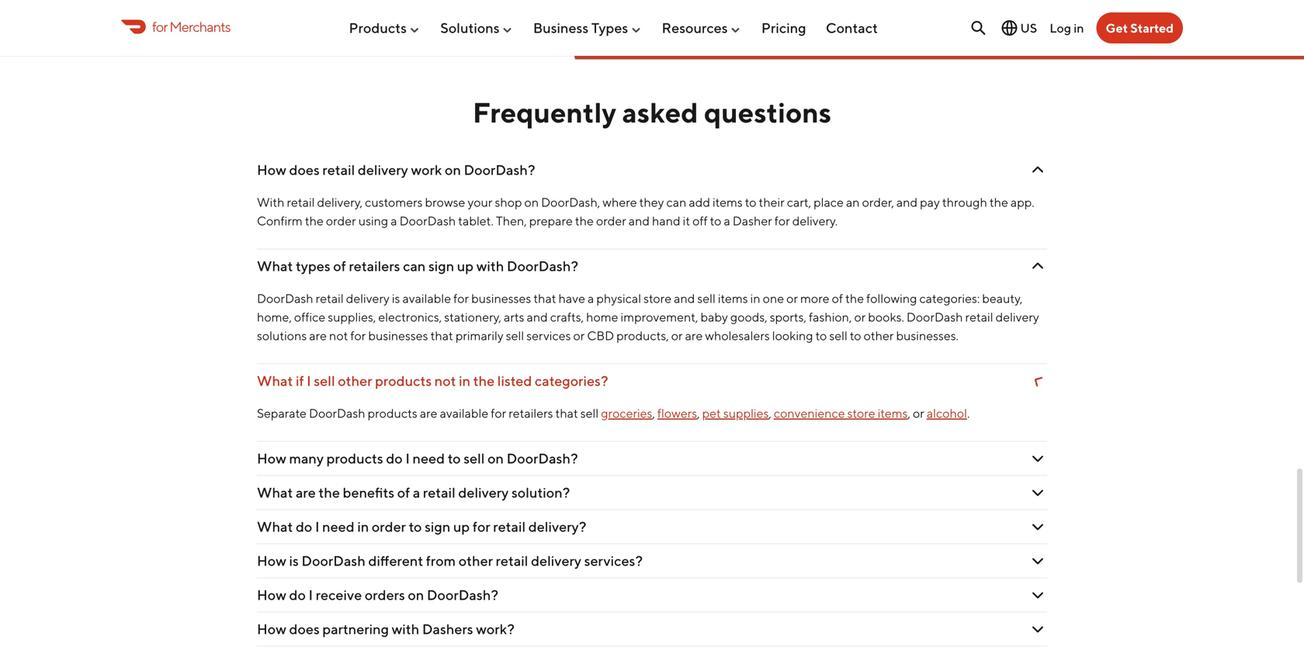 Task type: describe. For each thing, give the bounding box(es) containing it.
0 vertical spatial do
[[386, 450, 403, 467]]

5 chevron down image from the top
[[1029, 586, 1047, 605]]

with retail delivery, customers browse your shop on doordash, where they can add items to their cart, place an order, and pay through the app. confirm the order using a doordash tablet. then, prepare the order and hand it off to a dasher for delivery.
[[257, 195, 1035, 228]]

what for what types of retailers can sign up with doordash?
[[257, 258, 293, 275]]

get started button
[[1097, 12, 1183, 43]]

what do i need in order to sign up for retail delivery?
[[257, 519, 586, 535]]

hand
[[652, 214, 681, 228]]

store inside doordash retail delivery is available for businesses that have a physical store and sell items in one or more of the following categories: beauty, home, office supplies, electronics, stationery, arts and crafts, home improvement, baby goods, sports, fashion, or books. doordash retail delivery solutions are not for businesses that primarily sell services or cbd products, or are wholesalers looking to sell to other businesses.
[[644, 291, 672, 306]]

how for how do i receive orders on doordash?
[[257, 587, 286, 604]]

partnering
[[322, 621, 389, 638]]

log in
[[1050, 20, 1084, 35]]

what if i sell other products not in the listed categories?
[[257, 373, 608, 390]]

or left books.
[[854, 310, 866, 325]]

what types of retailers can sign up with doordash?
[[257, 258, 578, 275]]

using
[[358, 214, 388, 228]]

home
[[586, 310, 618, 325]]

doordash? up solution?
[[507, 450, 578, 467]]

asked
[[622, 96, 698, 129]]

1 vertical spatial businesses
[[368, 329, 428, 343]]

pay
[[920, 195, 940, 210]]

more
[[800, 291, 830, 306]]

2 vertical spatial items
[[878, 406, 908, 421]]

solution?
[[512, 485, 570, 501]]

0 vertical spatial retailers
[[349, 258, 400, 275]]

in down benefits
[[357, 519, 369, 535]]

stationery,
[[444, 310, 501, 325]]

items inside with retail delivery, customers browse your shop on doordash, where they can add items to their cart, place an order, and pay through the app. confirm the order using a doordash tablet. then, prepare the order and hand it off to a dasher for delivery.
[[713, 195, 743, 210]]

categories:
[[920, 291, 980, 306]]

in inside doordash retail delivery is available for businesses that have a physical store and sell items in one or more of the following categories: beauty, home, office supplies, electronics, stationery, arts and crafts, home improvement, baby goods, sports, fashion, or books. doordash retail delivery solutions are not for businesses that primarily sell services or cbd products, or are wholesalers looking to sell to other businesses.
[[750, 291, 761, 306]]

different
[[368, 553, 423, 570]]

products
[[349, 20, 407, 36]]

dasher
[[733, 214, 772, 228]]

for down listed
[[491, 406, 506, 421]]

globe line image
[[1000, 19, 1019, 37]]

flowers link
[[657, 406, 697, 421]]

or down improvement,
[[671, 329, 683, 343]]

chevron down image for solution?
[[1029, 484, 1047, 502]]

receive
[[316, 587, 362, 604]]

your
[[468, 195, 493, 210]]

delivery.
[[792, 214, 838, 228]]

1 vertical spatial sign
[[425, 519, 451, 535]]

separate doordash products are available for retailers that sell groceries , flowers , pet supplies , convenience store items , or alcohol .
[[257, 406, 970, 421]]

products for do
[[327, 450, 383, 467]]

place
[[814, 195, 844, 210]]

have
[[559, 291, 585, 306]]

are down office
[[309, 329, 327, 343]]

chevron down image for doordash?
[[1029, 257, 1047, 276]]

0 vertical spatial up
[[457, 258, 474, 275]]

the inside doordash retail delivery is available for businesses that have a physical store and sell items in one or more of the following categories: beauty, home, office supplies, electronics, stationery, arts and crafts, home improvement, baby goods, sports, fashion, or books. doordash retail delivery solutions are not for businesses that primarily sell services or cbd products, or are wholesalers looking to sell to other businesses.
[[845, 291, 864, 306]]

that for retailers
[[556, 406, 578, 421]]

business
[[533, 20, 589, 36]]

office
[[294, 310, 325, 325]]

0 horizontal spatial is
[[289, 553, 299, 570]]

what for what do i need in order to sign up for retail delivery?
[[257, 519, 293, 535]]

crafts,
[[550, 310, 584, 325]]

what for what are the benefits of a retail delivery solution?
[[257, 485, 293, 501]]

tablet.
[[458, 214, 494, 228]]

can inside with retail delivery, customers browse your shop on doordash, where they can add items to their cart, place an order, and pay through the app. confirm the order using a doordash tablet. then, prepare the order and hand it off to a dasher for delivery.
[[666, 195, 687, 210]]

pricing link
[[761, 13, 806, 42]]

1 horizontal spatial other
[[459, 553, 493, 570]]

frequently asked questions
[[473, 96, 832, 129]]

or left "alcohol"
[[913, 406, 924, 421]]

electronics,
[[378, 310, 442, 325]]

i for receive
[[309, 587, 313, 604]]

alcohol link
[[927, 406, 967, 421]]

for merchants link
[[121, 16, 230, 37]]

products link
[[349, 13, 421, 42]]

then,
[[496, 214, 527, 228]]

through
[[942, 195, 987, 210]]

i for need
[[315, 519, 320, 535]]

solutions
[[440, 20, 500, 36]]

of inside doordash retail delivery is available for businesses that have a physical store and sell items in one or more of the following categories: beauty, home, office supplies, electronics, stationery, arts and crafts, home improvement, baby goods, sports, fashion, or books. doordash retail delivery solutions are not for businesses that primarily sell services or cbd products, or are wholesalers looking to sell to other businesses.
[[832, 291, 843, 306]]

3 , from the left
[[769, 406, 772, 421]]

delivery?
[[528, 519, 586, 535]]

following
[[866, 291, 917, 306]]

physical
[[596, 291, 641, 306]]

add
[[689, 195, 710, 210]]

that for businesses
[[534, 291, 556, 306]]

what are the benefits of a retail delivery solution?
[[257, 485, 570, 501]]

it
[[683, 214, 690, 228]]

delivery,
[[317, 195, 363, 210]]

log
[[1050, 20, 1071, 35]]

does for retail
[[289, 162, 320, 178]]

the left listed
[[473, 373, 495, 390]]

or left cbd
[[573, 329, 585, 343]]

orders
[[365, 587, 405, 604]]

products,
[[616, 329, 669, 343]]

4 , from the left
[[908, 406, 911, 421]]

2 vertical spatial of
[[397, 485, 410, 501]]

with
[[257, 195, 284, 210]]

retail down solution?
[[493, 519, 526, 535]]

sports,
[[770, 310, 807, 325]]

for down supplies,
[[350, 329, 366, 343]]

a left dasher
[[724, 214, 730, 228]]

sell down categories?
[[581, 406, 599, 421]]

pricing
[[761, 20, 806, 36]]

retail inside with retail delivery, customers browse your shop on doordash, where they can add items to their cart, place an order, and pay through the app. confirm the order using a doordash tablet. then, prepare the order and hand it off to a dasher for delivery.
[[287, 195, 315, 210]]

if
[[296, 373, 304, 390]]

books.
[[868, 310, 904, 325]]

order,
[[862, 195, 894, 210]]

1 horizontal spatial order
[[372, 519, 406, 535]]

customers
[[365, 195, 423, 210]]

doordash up many
[[309, 406, 365, 421]]

for up how is doordash different from other retail delivery services?
[[473, 519, 490, 535]]

retail up delivery,
[[322, 162, 355, 178]]

delivery down beauty,
[[996, 310, 1039, 325]]

items inside doordash retail delivery is available for businesses that have a physical store and sell items in one or more of the following categories: beauty, home, office supplies, electronics, stationery, arts and crafts, home improvement, baby goods, sports, fashion, or books. doordash retail delivery solutions are not for businesses that primarily sell services or cbd products, or are wholesalers looking to sell to other businesses.
[[718, 291, 748, 306]]

i up 'what are the benefits of a retail delivery solution?' at the bottom left of the page
[[406, 450, 410, 467]]

0 horizontal spatial of
[[333, 258, 346, 275]]

how is doordash different from other retail delivery services?
[[257, 553, 643, 570]]

and down they
[[629, 214, 650, 228]]

resources
[[662, 20, 728, 36]]

1 horizontal spatial store
[[847, 406, 875, 421]]

groceries
[[601, 406, 652, 421]]

are down 'what if i sell other products not in the listed categories?'
[[420, 406, 438, 421]]

i for sell
[[307, 373, 311, 390]]

convenience
[[774, 406, 845, 421]]

for merchants
[[152, 18, 230, 35]]

doordash,
[[541, 195, 600, 210]]

primarily
[[456, 329, 504, 343]]

sell up 'baby'
[[697, 291, 716, 306]]

1 vertical spatial other
[[338, 373, 372, 390]]

many
[[289, 450, 324, 467]]

are down 'baby'
[[685, 329, 703, 343]]

listed
[[497, 373, 532, 390]]

are down many
[[296, 485, 316, 501]]

log in link
[[1050, 20, 1084, 35]]

how does partnering with dashers work?
[[257, 621, 515, 638]]

products for are
[[368, 406, 418, 421]]

delivery up customers
[[358, 162, 408, 178]]

solutions
[[257, 329, 307, 343]]

shop
[[495, 195, 522, 210]]

looking
[[772, 329, 813, 343]]

how for how is doordash different from other retail delivery services?
[[257, 553, 286, 570]]

and up services at the left of page
[[527, 310, 548, 325]]

do for need
[[296, 519, 312, 535]]

retail down beauty,
[[965, 310, 993, 325]]

2 , from the left
[[697, 406, 700, 421]]

supplies,
[[328, 310, 376, 325]]

business types link
[[533, 13, 642, 42]]

for up stationery,
[[453, 291, 469, 306]]

chevron down image for on
[[1029, 450, 1047, 468]]

and left pay
[[897, 195, 918, 210]]

doordash up receive
[[302, 553, 366, 570]]



Task type: vqa. For each thing, say whether or not it's contained in the screenshot.
6% commission per pickup order.
no



Task type: locate. For each thing, give the bounding box(es) containing it.
2 vertical spatial other
[[459, 553, 493, 570]]

0 horizontal spatial retailers
[[349, 258, 400, 275]]

4 how from the top
[[257, 587, 286, 604]]

1 horizontal spatial need
[[413, 450, 445, 467]]

1 horizontal spatial businesses
[[471, 291, 531, 306]]

available up electronics,
[[402, 291, 451, 306]]

chevron down image
[[1029, 161, 1047, 180], [1028, 371, 1048, 392], [1029, 518, 1047, 537]]

how does retail delivery work on doordash?
[[257, 162, 535, 178]]

doordash up businesses.
[[907, 310, 963, 325]]

1 vertical spatial store
[[847, 406, 875, 421]]

products
[[375, 373, 432, 390], [368, 406, 418, 421], [327, 450, 383, 467]]

1 horizontal spatial with
[[476, 258, 504, 275]]

sell up 'what are the benefits of a retail delivery solution?' at the bottom left of the page
[[464, 450, 485, 467]]

0 horizontal spatial not
[[329, 329, 348, 343]]

the left app.
[[990, 195, 1008, 210]]

2 vertical spatial that
[[556, 406, 578, 421]]

baby
[[701, 310, 728, 325]]

of
[[333, 258, 346, 275], [832, 291, 843, 306], [397, 485, 410, 501]]

1 horizontal spatial of
[[397, 485, 410, 501]]

1 vertical spatial need
[[322, 519, 355, 535]]

0 vertical spatial sign
[[428, 258, 454, 275]]

off
[[693, 214, 708, 228]]

store up improvement,
[[644, 291, 672, 306]]

order down where
[[596, 214, 626, 228]]

1 vertical spatial do
[[296, 519, 312, 535]]

sign
[[428, 258, 454, 275], [425, 519, 451, 535]]

for
[[152, 18, 167, 35], [775, 214, 790, 228], [453, 291, 469, 306], [350, 329, 366, 343], [491, 406, 506, 421], [473, 519, 490, 535]]

i down many
[[315, 519, 320, 535]]

of up fashion,
[[832, 291, 843, 306]]

1 how from the top
[[257, 162, 286, 178]]

not down primarily
[[435, 373, 456, 390]]

2 horizontal spatial of
[[832, 291, 843, 306]]

how for how does retail delivery work on doordash?
[[257, 162, 286, 178]]

retail
[[322, 162, 355, 178], [287, 195, 315, 210], [316, 291, 344, 306], [965, 310, 993, 325], [423, 485, 456, 501], [493, 519, 526, 535], [496, 553, 528, 570]]

benefits
[[343, 485, 394, 501]]

of right benefits
[[397, 485, 410, 501]]

separate
[[257, 406, 307, 421]]

6 chevron down image from the top
[[1029, 620, 1047, 639]]

other inside doordash retail delivery is available for businesses that have a physical store and sell items in one or more of the following categories: beauty, home, office supplies, electronics, stationery, arts and crafts, home improvement, baby goods, sports, fashion, or books. doordash retail delivery solutions are not for businesses that primarily sell services or cbd products, or are wholesalers looking to sell to other businesses.
[[864, 329, 894, 343]]

store
[[644, 291, 672, 306], [847, 406, 875, 421]]

1 vertical spatial retailers
[[509, 406, 553, 421]]

or right one
[[787, 291, 798, 306]]

up down tablet.
[[457, 258, 474, 275]]

doordash?
[[464, 162, 535, 178], [507, 258, 578, 275], [507, 450, 578, 467], [427, 587, 498, 604]]

2 what from the top
[[257, 373, 293, 390]]

dashers
[[422, 621, 473, 638]]

a down customers
[[391, 214, 397, 228]]

doordash up home,
[[257, 291, 313, 306]]

browse
[[425, 195, 465, 210]]

on inside with retail delivery, customers browse your shop on doordash, where they can add items to their cart, place an order, and pay through the app. confirm the order using a doordash tablet. then, prepare the order and hand it off to a dasher for delivery.
[[524, 195, 539, 210]]

not down supplies,
[[329, 329, 348, 343]]

1 horizontal spatial retailers
[[509, 406, 553, 421]]

with
[[476, 258, 504, 275], [392, 621, 419, 638]]

that down categories?
[[556, 406, 578, 421]]

services?
[[584, 553, 643, 570]]

available for are
[[440, 406, 488, 421]]

work
[[411, 162, 442, 178]]

0 vertical spatial store
[[644, 291, 672, 306]]

other down books.
[[864, 329, 894, 343]]

0 vertical spatial available
[[402, 291, 451, 306]]

supplies
[[723, 406, 769, 421]]

they
[[639, 195, 664, 210]]

5 how from the top
[[257, 621, 286, 638]]

chevron down image for categories?
[[1028, 371, 1048, 392]]

1 vertical spatial with
[[392, 621, 419, 638]]

retail up office
[[316, 291, 344, 306]]

items
[[713, 195, 743, 210], [718, 291, 748, 306], [878, 406, 908, 421]]

how for how does partnering with dashers work?
[[257, 621, 286, 638]]

0 horizontal spatial can
[[403, 258, 426, 275]]

4 what from the top
[[257, 519, 293, 535]]

1 vertical spatial is
[[289, 553, 299, 570]]

other right if
[[338, 373, 372, 390]]

resources link
[[662, 13, 742, 42]]

products up benefits
[[327, 450, 383, 467]]

sell down arts at the left
[[506, 329, 524, 343]]

0 vertical spatial that
[[534, 291, 556, 306]]

0 vertical spatial items
[[713, 195, 743, 210]]

1 vertical spatial available
[[440, 406, 488, 421]]

pet
[[702, 406, 721, 421]]

order up different
[[372, 519, 406, 535]]

2 vertical spatial products
[[327, 450, 383, 467]]

0 horizontal spatial with
[[392, 621, 419, 638]]

0 vertical spatial does
[[289, 162, 320, 178]]

1 vertical spatial products
[[368, 406, 418, 421]]

can up it
[[666, 195, 687, 210]]

a inside doordash retail delivery is available for businesses that have a physical store and sell items in one or more of the following categories: beauty, home, office supplies, electronics, stationery, arts and crafts, home improvement, baby goods, sports, fashion, or books. doordash retail delivery solutions are not for businesses that primarily sell services or cbd products, or are wholesalers looking to sell to other businesses.
[[588, 291, 594, 306]]

that down stationery,
[[431, 329, 453, 343]]

for inside with retail delivery, customers browse your shop on doordash, where they can add items to their cart, place an order, and pay through the app. confirm the order using a doordash tablet. then, prepare the order and hand it off to a dasher for delivery.
[[775, 214, 790, 228]]

frequently
[[473, 96, 616, 129]]

up up how is doordash different from other retail delivery services?
[[453, 519, 470, 535]]

1 horizontal spatial is
[[392, 291, 400, 306]]

retailers down listed
[[509, 406, 553, 421]]

doordash? up shop
[[464, 162, 535, 178]]

in down primarily
[[459, 373, 470, 390]]

1 vertical spatial not
[[435, 373, 456, 390]]

4 chevron down image from the top
[[1029, 552, 1047, 571]]

can
[[666, 195, 687, 210], [403, 258, 426, 275]]

1 chevron down image from the top
[[1029, 257, 1047, 276]]

2 how from the top
[[257, 450, 286, 467]]

i
[[307, 373, 311, 390], [406, 450, 410, 467], [315, 519, 320, 535], [309, 587, 313, 604]]

0 vertical spatial is
[[392, 291, 400, 306]]

businesses up arts at the left
[[471, 291, 531, 306]]

1 horizontal spatial can
[[666, 195, 687, 210]]

get
[[1106, 21, 1128, 35]]

retail up confirm
[[287, 195, 315, 210]]

0 horizontal spatial order
[[326, 214, 356, 228]]

0 vertical spatial not
[[329, 329, 348, 343]]

doordash
[[399, 214, 456, 228], [257, 291, 313, 306], [907, 310, 963, 325], [309, 406, 365, 421], [302, 553, 366, 570]]

goods,
[[730, 310, 768, 325]]

1 what from the top
[[257, 258, 293, 275]]

how for how many products do i need to sell on doordash?
[[257, 450, 286, 467]]

arts
[[504, 310, 524, 325]]

services
[[527, 329, 571, 343]]

0 horizontal spatial other
[[338, 373, 372, 390]]

0 vertical spatial other
[[864, 329, 894, 343]]

does for partnering
[[289, 621, 320, 638]]

app.
[[1011, 195, 1035, 210]]

delivery down delivery?
[[531, 553, 582, 570]]

, left pet
[[697, 406, 700, 421]]

that left have
[[534, 291, 556, 306]]

how many products do i need to sell on doordash?
[[257, 450, 578, 467]]

2 does from the top
[[289, 621, 320, 638]]

do for receive
[[289, 587, 306, 604]]

0 horizontal spatial need
[[322, 519, 355, 535]]

1 , from the left
[[652, 406, 655, 421]]

1 vertical spatial up
[[453, 519, 470, 535]]

retailers down using
[[349, 258, 400, 275]]

types
[[296, 258, 330, 275]]

items up goods,
[[718, 291, 748, 306]]

1 vertical spatial items
[[718, 291, 748, 306]]

the
[[990, 195, 1008, 210], [305, 214, 324, 228], [575, 214, 594, 228], [845, 291, 864, 306], [473, 373, 495, 390], [319, 485, 340, 501]]

does down receive
[[289, 621, 320, 638]]

3 chevron down image from the top
[[1029, 484, 1047, 502]]

of right types
[[333, 258, 346, 275]]

0 vertical spatial chevron down image
[[1029, 161, 1047, 180]]

and up improvement,
[[674, 291, 695, 306]]

retailers
[[349, 258, 400, 275], [509, 406, 553, 421]]

retail up the work?
[[496, 553, 528, 570]]

categories?
[[535, 373, 608, 390]]

chevron down image
[[1029, 257, 1047, 276], [1029, 450, 1047, 468], [1029, 484, 1047, 502], [1029, 552, 1047, 571], [1029, 586, 1047, 605], [1029, 620, 1047, 639]]

do
[[386, 450, 403, 467], [296, 519, 312, 535], [289, 587, 306, 604]]

1 vertical spatial that
[[431, 329, 453, 343]]

3 what from the top
[[257, 485, 293, 501]]

order down delivery,
[[326, 214, 356, 228]]

store right convenience
[[847, 406, 875, 421]]

0 vertical spatial businesses
[[471, 291, 531, 306]]

the up fashion,
[[845, 291, 864, 306]]

retail up what do i need in order to sign up for retail delivery?
[[423, 485, 456, 501]]

2 horizontal spatial order
[[596, 214, 626, 228]]

on
[[445, 162, 461, 178], [524, 195, 539, 210], [488, 450, 504, 467], [408, 587, 424, 604]]

, left convenience
[[769, 406, 772, 421]]

with down tablet.
[[476, 258, 504, 275]]

0 vertical spatial products
[[375, 373, 432, 390]]

1 vertical spatial chevron down image
[[1028, 371, 1048, 392]]

available inside doordash retail delivery is available for businesses that have a physical store and sell items in one or more of the following categories: beauty, home, office supplies, electronics, stationery, arts and crafts, home improvement, baby goods, sports, fashion, or books. doordash retail delivery solutions are not for businesses that primarily sell services or cbd products, or are wholesalers looking to sell to other businesses.
[[402, 291, 451, 306]]

not inside doordash retail delivery is available for businesses that have a physical store and sell items in one or more of the following categories: beauty, home, office supplies, electronics, stationery, arts and crafts, home improvement, baby goods, sports, fashion, or books. doordash retail delivery solutions are not for businesses that primarily sell services or cbd products, or are wholesalers looking to sell to other businesses.
[[329, 329, 348, 343]]

a right have
[[588, 291, 594, 306]]

are
[[309, 329, 327, 343], [685, 329, 703, 343], [420, 406, 438, 421], [296, 485, 316, 501]]

sell down fashion,
[[829, 329, 848, 343]]

.
[[967, 406, 970, 421]]

items left "alcohol"
[[878, 406, 908, 421]]

items right add
[[713, 195, 743, 210]]

the down the doordash,
[[575, 214, 594, 228]]

the down delivery,
[[305, 214, 324, 228]]

delivery left solution?
[[458, 485, 509, 501]]

home,
[[257, 310, 292, 325]]

0 vertical spatial need
[[413, 450, 445, 467]]

2 vertical spatial do
[[289, 587, 306, 604]]

1 horizontal spatial not
[[435, 373, 456, 390]]

0 vertical spatial can
[[666, 195, 687, 210]]

their
[[759, 195, 785, 210]]

0 horizontal spatial businesses
[[368, 329, 428, 343]]

1 vertical spatial can
[[403, 258, 426, 275]]

other
[[864, 329, 894, 343], [338, 373, 372, 390], [459, 553, 493, 570]]

3 how from the top
[[257, 553, 286, 570]]

need
[[413, 450, 445, 467], [322, 519, 355, 535]]

a down how many products do i need to sell on doordash?
[[413, 485, 420, 501]]

0 vertical spatial with
[[476, 258, 504, 275]]

doordash? down how is doordash different from other retail delivery services?
[[427, 587, 498, 604]]

sign up electronics,
[[428, 258, 454, 275]]

2 horizontal spatial other
[[864, 329, 894, 343]]

for down their on the top of page
[[775, 214, 790, 228]]

chevron down image for retail
[[1029, 518, 1047, 537]]

doordash down browse
[[399, 214, 456, 228]]

doordash retail delivery is available for businesses that have a physical store and sell items in one or more of the following categories: beauty, home, office supplies, electronics, stationery, arts and crafts, home improvement, baby goods, sports, fashion, or books. doordash retail delivery solutions are not for businesses that primarily sell services or cbd products, or are wholesalers looking to sell to other businesses.
[[257, 291, 1039, 343]]

available down 'what if i sell other products not in the listed categories?'
[[440, 406, 488, 421]]

products down 'what if i sell other products not in the listed categories?'
[[368, 406, 418, 421]]

1 vertical spatial of
[[832, 291, 843, 306]]

need down benefits
[[322, 519, 355, 535]]

do left receive
[[289, 587, 306, 604]]

is inside doordash retail delivery is available for businesses that have a physical store and sell items in one or more of the following categories: beauty, home, office supplies, electronics, stationery, arts and crafts, home improvement, baby goods, sports, fashion, or books. doordash retail delivery solutions are not for businesses that primarily sell services or cbd products, or are wholesalers looking to sell to other businesses.
[[392, 291, 400, 306]]

1 does from the top
[[289, 162, 320, 178]]

sell right if
[[314, 373, 335, 390]]

with down orders
[[392, 621, 419, 638]]

doordash inside with retail delivery, customers browse your shop on doordash, where they can add items to their cart, place an order, and pay through the app. confirm the order using a doordash tablet. then, prepare the order and hand it off to a dasher for delivery.
[[399, 214, 456, 228]]

chevron down image for services?
[[1029, 552, 1047, 571]]

delivery up supplies,
[[346, 291, 390, 306]]

solutions link
[[440, 13, 514, 42]]

2 vertical spatial chevron down image
[[1029, 518, 1047, 537]]

does
[[289, 162, 320, 178], [289, 621, 320, 638]]

confirm
[[257, 214, 303, 228]]

merchants
[[169, 18, 230, 35]]

do down many
[[296, 519, 312, 535]]

products down electronics,
[[375, 373, 432, 390]]

not
[[329, 329, 348, 343], [435, 373, 456, 390]]

does up delivery,
[[289, 162, 320, 178]]

or
[[787, 291, 798, 306], [854, 310, 866, 325], [573, 329, 585, 343], [671, 329, 683, 343], [913, 406, 924, 421]]

for left the merchants
[[152, 18, 167, 35]]

1 vertical spatial does
[[289, 621, 320, 638]]

businesses.
[[896, 329, 959, 343]]

delivery
[[358, 162, 408, 178], [346, 291, 390, 306], [996, 310, 1039, 325], [458, 485, 509, 501], [531, 553, 582, 570]]

i left receive
[[309, 587, 313, 604]]

0 vertical spatial of
[[333, 258, 346, 275]]

beauty,
[[982, 291, 1023, 306]]

in left one
[[750, 291, 761, 306]]

us
[[1020, 21, 1037, 35]]

contact
[[826, 20, 878, 36]]

doordash? up have
[[507, 258, 578, 275]]

2 chevron down image from the top
[[1029, 450, 1047, 468]]

what for what if i sell other products not in the listed categories?
[[257, 373, 293, 390]]

other right from
[[459, 553, 493, 570]]

businesses down electronics,
[[368, 329, 428, 343]]

, left "alcohol"
[[908, 406, 911, 421]]

business types
[[533, 20, 628, 36]]

the left benefits
[[319, 485, 340, 501]]

started
[[1131, 21, 1174, 35]]

and
[[897, 195, 918, 210], [629, 214, 650, 228], [674, 291, 695, 306], [527, 310, 548, 325]]

improvement,
[[621, 310, 698, 325]]

cart,
[[787, 195, 811, 210]]

0 horizontal spatial store
[[644, 291, 672, 306]]

in right log
[[1074, 20, 1084, 35]]

need up 'what are the benefits of a retail delivery solution?' at the bottom left of the page
[[413, 450, 445, 467]]

available for is
[[402, 291, 451, 306]]



